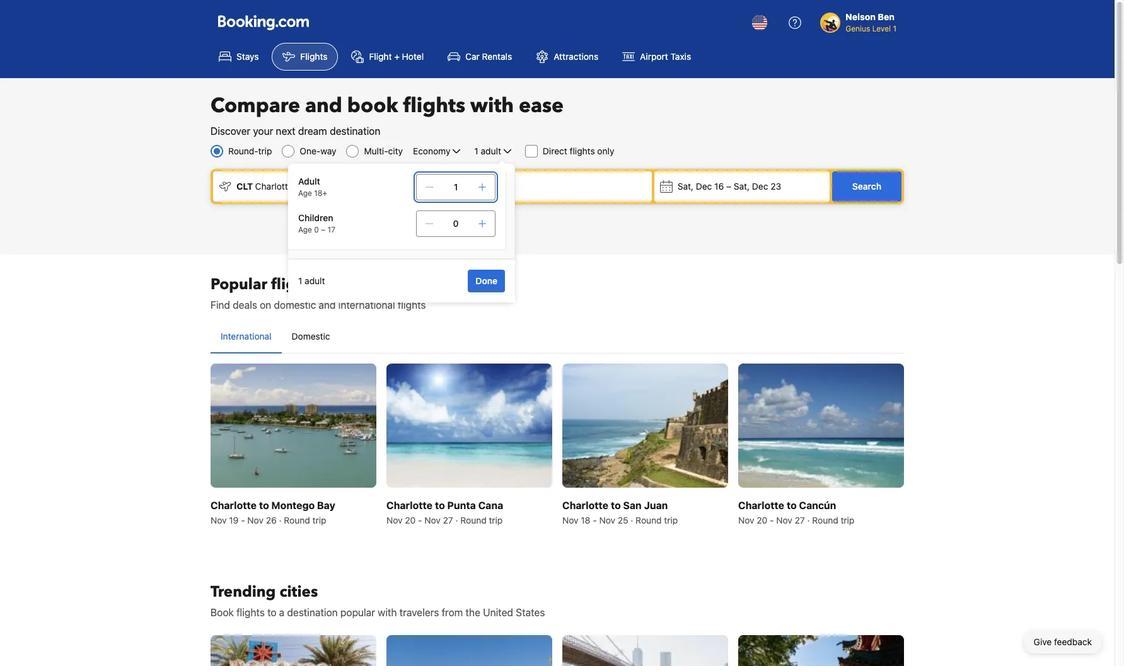 Task type: vqa. For each thing, say whether or not it's contained in the screenshot.
3rd Round from the left
yes



Task type: locate. For each thing, give the bounding box(es) containing it.
2 - from the left
[[418, 515, 422, 526]]

· inside charlotte to montego bay nov 19 - nov 26 · round trip
[[279, 515, 282, 526]]

1 charlotte from the left
[[211, 500, 257, 512]]

destination down cities
[[287, 607, 338, 619]]

0 vertical spatial with
[[470, 92, 514, 120]]

· right 26
[[279, 515, 282, 526]]

to up 25
[[611, 500, 621, 512]]

book
[[347, 92, 398, 120]]

popular
[[341, 607, 375, 619]]

to up 26
[[259, 500, 269, 512]]

flights left only
[[570, 146, 595, 156]]

domestic
[[274, 300, 316, 311]]

– right 16
[[726, 181, 732, 192]]

1 vertical spatial and
[[319, 300, 336, 311]]

charlotte inside charlotte to san juan nov 18 - nov 25 · round trip
[[563, 500, 609, 512]]

0 horizontal spatial dec
[[696, 181, 712, 192]]

bay
[[317, 500, 335, 512]]

1 horizontal spatial 1 adult
[[474, 146, 501, 156]]

16
[[715, 181, 724, 192]]

to inside charlotte to san juan nov 18 - nov 25 · round trip
[[611, 500, 621, 512]]

charlotte to san juan nov 18 - nov 25 · round trip
[[563, 500, 678, 526]]

charlotte left the cancún at the right bottom
[[738, 500, 785, 512]]

· inside charlotte to san juan nov 18 - nov 25 · round trip
[[631, 515, 633, 526]]

4 charlotte from the left
[[738, 500, 785, 512]]

trip for charlotte to montego bay
[[313, 515, 326, 526]]

trip inside 'charlotte to cancún nov 20 - nov 27 · round trip'
[[841, 515, 855, 526]]

2 27 from the left
[[795, 515, 805, 526]]

age inside children age 0 – 17
[[298, 225, 312, 235]]

1 horizontal spatial 20
[[757, 515, 768, 526]]

round
[[284, 515, 310, 526], [461, 515, 487, 526], [636, 515, 662, 526], [812, 515, 839, 526]]

the
[[466, 607, 481, 619]]

search
[[853, 181, 882, 192]]

clt button
[[213, 172, 420, 202]]

– left 17
[[321, 225, 326, 235]]

20
[[405, 515, 416, 526], [757, 515, 768, 526]]

flights up domestic
[[271, 274, 318, 295]]

1 adult button
[[473, 144, 515, 159]]

sat, right 16
[[734, 181, 750, 192]]

to inside "charlotte to punta cana nov 20 - nov 27 · round trip"
[[435, 500, 445, 512]]

charlotte
[[211, 500, 257, 512], [387, 500, 433, 512], [563, 500, 609, 512], [738, 500, 785, 512]]

0 vertical spatial and
[[305, 92, 342, 120]]

1 vertical spatial adult
[[305, 276, 325, 286]]

charlotte up the 19 on the bottom
[[211, 500, 257, 512]]

flights
[[403, 92, 465, 120], [570, 146, 595, 156], [271, 274, 318, 295], [398, 300, 426, 311], [237, 607, 265, 619]]

round inside charlotte to san juan nov 18 - nov 25 · round trip
[[636, 515, 662, 526]]

0 vertical spatial destination
[[330, 125, 380, 137]]

3 charlotte from the left
[[563, 500, 609, 512]]

sat,
[[678, 181, 694, 192], [734, 181, 750, 192]]

age down children
[[298, 225, 312, 235]]

flights right 'international'
[[398, 300, 426, 311]]

multi-city
[[364, 146, 403, 156]]

· down the cancún at the right bottom
[[808, 515, 810, 526]]

27 down punta in the bottom left of the page
[[443, 515, 453, 526]]

adult right economy
[[481, 146, 501, 156]]

· inside "charlotte to punta cana nov 20 - nov 27 · round trip"
[[456, 515, 458, 526]]

– inside children age 0 – 17
[[321, 225, 326, 235]]

round inside 'charlotte to cancún nov 20 - nov 27 · round trip'
[[812, 515, 839, 526]]

flights down trending
[[237, 607, 265, 619]]

you
[[358, 274, 386, 295]]

destination up multi-
[[330, 125, 380, 137]]

1
[[893, 24, 897, 33], [474, 146, 478, 156], [454, 182, 458, 192], [298, 276, 302, 286]]

· right 25
[[631, 515, 633, 526]]

27
[[443, 515, 453, 526], [795, 515, 805, 526]]

2 age from the top
[[298, 225, 312, 235]]

0 horizontal spatial 20
[[405, 515, 416, 526]]

to left a
[[267, 607, 277, 619]]

1 inside nelson ben genius level 1
[[893, 24, 897, 33]]

18
[[581, 515, 591, 526]]

round down the cancún at the right bottom
[[812, 515, 839, 526]]

1 27 from the left
[[443, 515, 453, 526]]

adult up domestic
[[305, 276, 325, 286]]

1 horizontal spatial 27
[[795, 515, 805, 526]]

car rentals
[[465, 51, 512, 62]]

0 inside children age 0 – 17
[[314, 225, 319, 235]]

1 20 from the left
[[405, 515, 416, 526]]

0 vertical spatial adult
[[481, 146, 501, 156]]

with
[[470, 92, 514, 120], [378, 607, 397, 619]]

· down punta in the bottom left of the page
[[456, 515, 458, 526]]

4 nov from the left
[[425, 515, 441, 526]]

charlotte up 18
[[563, 500, 609, 512]]

attractions link
[[525, 43, 609, 71]]

1 round from the left
[[284, 515, 310, 526]]

0 horizontal spatial 0
[[314, 225, 319, 235]]

0 vertical spatial 1 adult
[[474, 146, 501, 156]]

0 horizontal spatial sat,
[[678, 181, 694, 192]]

0 horizontal spatial adult
[[305, 276, 325, 286]]

age down "adult"
[[298, 189, 312, 198]]

with up 1 adult dropdown button
[[470, 92, 514, 120]]

way
[[321, 146, 336, 156]]

dec left 16
[[696, 181, 712, 192]]

charlotte to san juan image
[[563, 364, 728, 488]]

1 horizontal spatial adult
[[481, 146, 501, 156]]

– for 0
[[321, 225, 326, 235]]

dec
[[696, 181, 712, 192], [752, 181, 768, 192]]

and down near at the left top of page
[[319, 300, 336, 311]]

27 down the cancún at the right bottom
[[795, 515, 805, 526]]

to left punta in the bottom left of the page
[[435, 500, 445, 512]]

international button
[[211, 320, 282, 353]]

age inside adult age 18+
[[298, 189, 312, 198]]

to for montego
[[259, 500, 269, 512]]

8 nov from the left
[[777, 515, 793, 526]]

-
[[241, 515, 245, 526], [418, 515, 422, 526], [593, 515, 597, 526], [770, 515, 774, 526]]

charlotte for charlotte to san juan
[[563, 500, 609, 512]]

1 adult right economy
[[474, 146, 501, 156]]

1 vertical spatial destination
[[287, 607, 338, 619]]

trending
[[211, 582, 276, 603]]

0 horizontal spatial with
[[378, 607, 397, 619]]

round down punta in the bottom left of the page
[[461, 515, 487, 526]]

1 sat, from the left
[[678, 181, 694, 192]]

charlotte left punta in the bottom left of the page
[[387, 500, 433, 512]]

charlotte to cancún nov 20 - nov 27 · round trip
[[738, 500, 855, 526]]

to for cancún
[[787, 500, 797, 512]]

3 - from the left
[[593, 515, 597, 526]]

sat, dec 16 – sat, dec 23
[[678, 181, 781, 192]]

destination inside the trending cities book flights to a destination popular with travelers from the united states
[[287, 607, 338, 619]]

charlotte inside "charlotte to punta cana nov 20 - nov 27 · round trip"
[[387, 500, 433, 512]]

3 · from the left
[[631, 515, 633, 526]]

to inside charlotte to montego bay nov 19 - nov 26 · round trip
[[259, 500, 269, 512]]

cana
[[478, 500, 503, 512]]

round inside charlotte to montego bay nov 19 - nov 26 · round trip
[[284, 515, 310, 526]]

1 inside dropdown button
[[474, 146, 478, 156]]

2 round from the left
[[461, 515, 487, 526]]

4 · from the left
[[808, 515, 810, 526]]

1 - from the left
[[241, 515, 245, 526]]

1 · from the left
[[279, 515, 282, 526]]

flights up economy
[[403, 92, 465, 120]]

stays
[[236, 51, 259, 62]]

round down montego
[[284, 515, 310, 526]]

punta
[[447, 500, 476, 512]]

nelson ben genius level 1
[[846, 11, 897, 33]]

2 charlotte from the left
[[387, 500, 433, 512]]

adult inside dropdown button
[[481, 146, 501, 156]]

compare and book flights with ease discover your next dream destination
[[211, 92, 564, 137]]

1 adult
[[474, 146, 501, 156], [298, 276, 325, 286]]

flights inside compare and book flights with ease discover your next dream destination
[[403, 92, 465, 120]]

· inside 'charlotte to cancún nov 20 - nov 27 · round trip'
[[808, 515, 810, 526]]

travelers
[[400, 607, 439, 619]]

1 horizontal spatial with
[[470, 92, 514, 120]]

2 · from the left
[[456, 515, 458, 526]]

to inside 'charlotte to cancún nov 20 - nov 27 · round trip'
[[787, 500, 797, 512]]

1 vertical spatial with
[[378, 607, 397, 619]]

2 dec from the left
[[752, 181, 768, 192]]

1 vertical spatial 1 adult
[[298, 276, 325, 286]]

4 round from the left
[[812, 515, 839, 526]]

4 - from the left
[[770, 515, 774, 526]]

1 vertical spatial –
[[321, 225, 326, 235]]

booking.com logo image
[[218, 15, 309, 30], [218, 15, 309, 30]]

children
[[298, 213, 333, 223]]

flights link
[[272, 43, 338, 71]]

3 round from the left
[[636, 515, 662, 526]]

1 age from the top
[[298, 189, 312, 198]]

sat, left 16
[[678, 181, 694, 192]]

1 adult up domestic
[[298, 276, 325, 286]]

age for children
[[298, 225, 312, 235]]

2 20 from the left
[[757, 515, 768, 526]]

3 nov from the left
[[387, 515, 403, 526]]

to
[[259, 500, 269, 512], [435, 500, 445, 512], [611, 500, 621, 512], [787, 500, 797, 512], [267, 607, 277, 619]]

international
[[338, 300, 395, 311]]

level
[[873, 24, 891, 33]]

1 horizontal spatial –
[[726, 181, 732, 192]]

charlotte for charlotte to montego bay
[[211, 500, 257, 512]]

rentals
[[482, 51, 512, 62]]

- inside charlotte to montego bay nov 19 - nov 26 · round trip
[[241, 515, 245, 526]]

to left the cancún at the right bottom
[[787, 500, 797, 512]]

trip inside charlotte to montego bay nov 19 - nov 26 · round trip
[[313, 515, 326, 526]]

round down juan
[[636, 515, 662, 526]]

international
[[221, 331, 272, 342]]

· for punta
[[456, 515, 458, 526]]

trip inside charlotte to san juan nov 18 - nov 25 · round trip
[[664, 515, 678, 526]]

on
[[260, 300, 271, 311]]

20 inside "charlotte to punta cana nov 20 - nov 27 · round trip"
[[405, 515, 416, 526]]

flight
[[369, 51, 392, 62]]

0 vertical spatial –
[[726, 181, 732, 192]]

0 horizontal spatial –
[[321, 225, 326, 235]]

- inside charlotte to san juan nov 18 - nov 25 · round trip
[[593, 515, 597, 526]]

1 horizontal spatial dec
[[752, 181, 768, 192]]

clt
[[236, 181, 253, 192]]

– for 16
[[726, 181, 732, 192]]

charlotte inside charlotte to montego bay nov 19 - nov 26 · round trip
[[211, 500, 257, 512]]

·
[[279, 515, 282, 526], [456, 515, 458, 526], [631, 515, 633, 526], [808, 515, 810, 526]]

1 vertical spatial age
[[298, 225, 312, 235]]

0 horizontal spatial 27
[[443, 515, 453, 526]]

tab list
[[211, 320, 904, 354]]

charlotte to montego bay image
[[211, 364, 376, 488]]

7 nov from the left
[[738, 515, 755, 526]]

and up dream
[[305, 92, 342, 120]]

1 horizontal spatial sat,
[[734, 181, 750, 192]]

–
[[726, 181, 732, 192], [321, 225, 326, 235]]

with right "popular" in the bottom left of the page
[[378, 607, 397, 619]]

dec left 23
[[752, 181, 768, 192]]

round inside "charlotte to punta cana nov 20 - nov 27 · round trip"
[[461, 515, 487, 526]]

- inside "charlotte to punta cana nov 20 - nov 27 · round trip"
[[418, 515, 422, 526]]

flights
[[300, 51, 328, 62]]

juan
[[644, 500, 668, 512]]

trip
[[258, 146, 272, 156], [313, 515, 326, 526], [489, 515, 503, 526], [664, 515, 678, 526], [841, 515, 855, 526]]

- inside 'charlotte to cancún nov 20 - nov 27 · round trip'
[[770, 515, 774, 526]]

0
[[453, 218, 459, 229], [314, 225, 319, 235]]

compare
[[211, 92, 300, 120]]

trip inside "charlotte to punta cana nov 20 - nov 27 · round trip"
[[489, 515, 503, 526]]

popular
[[211, 274, 267, 295]]

charlotte inside 'charlotte to cancún nov 20 - nov 27 · round trip'
[[738, 500, 785, 512]]

with inside the trending cities book flights to a destination popular with travelers from the united states
[[378, 607, 397, 619]]

– inside popup button
[[726, 181, 732, 192]]

0 vertical spatial age
[[298, 189, 312, 198]]

round for san
[[636, 515, 662, 526]]



Task type: describe. For each thing, give the bounding box(es) containing it.
19
[[229, 515, 239, 526]]

adult
[[298, 176, 320, 187]]

26
[[266, 515, 277, 526]]

1 nov from the left
[[211, 515, 227, 526]]

deals
[[233, 300, 257, 311]]

direct flights only
[[543, 146, 615, 156]]

charlotte to punta cana image
[[387, 364, 552, 488]]

states
[[516, 607, 545, 619]]

feedback
[[1054, 637, 1092, 648]]

domestic button
[[282, 320, 340, 353]]

popular flights near you find deals on domestic and international flights
[[211, 274, 426, 311]]

destination inside compare and book flights with ease discover your next dream destination
[[330, 125, 380, 137]]

give feedback
[[1034, 637, 1092, 648]]

round for punta
[[461, 515, 487, 526]]

charlotte for charlotte to punta cana
[[387, 500, 433, 512]]

trending cities book flights to a destination popular with travelers from the united states
[[211, 582, 545, 619]]

1 horizontal spatial 0
[[453, 218, 459, 229]]

done
[[476, 276, 498, 286]]

montego
[[271, 500, 315, 512]]

hotel
[[402, 51, 424, 62]]

17
[[328, 225, 336, 235]]

+
[[394, 51, 400, 62]]

to for punta
[[435, 500, 445, 512]]

next
[[276, 125, 296, 137]]

20 inside 'charlotte to cancún nov 20 - nov 27 · round trip'
[[757, 515, 768, 526]]

dream
[[298, 125, 327, 137]]

a
[[279, 607, 285, 619]]

give
[[1034, 637, 1052, 648]]

- for san
[[593, 515, 597, 526]]

27 inside "charlotte to punta cana nov 20 - nov 27 · round trip"
[[443, 515, 453, 526]]

stays link
[[208, 43, 270, 71]]

give feedback button
[[1024, 631, 1102, 654]]

charlotte to montego bay nov 19 - nov 26 · round trip
[[211, 500, 335, 526]]

airport
[[640, 51, 668, 62]]

- for punta
[[418, 515, 422, 526]]

to for san
[[611, 500, 621, 512]]

round for montego
[[284, 515, 310, 526]]

genius
[[846, 24, 870, 33]]

search button
[[832, 172, 902, 202]]

23
[[771, 181, 781, 192]]

trip for charlotte to san juan
[[664, 515, 678, 526]]

ben
[[878, 11, 895, 22]]

flight + hotel link
[[341, 43, 435, 71]]

flights inside the trending cities book flights to a destination popular with travelers from the united states
[[237, 607, 265, 619]]

1 dec from the left
[[696, 181, 712, 192]]

airport taxis
[[640, 51, 691, 62]]

tab list containing international
[[211, 320, 904, 354]]

airport taxis link
[[612, 43, 702, 71]]

ease
[[519, 92, 564, 120]]

25
[[618, 515, 628, 526]]

one-
[[300, 146, 321, 156]]

from
[[442, 607, 463, 619]]

age for adult
[[298, 189, 312, 198]]

cities
[[280, 582, 318, 603]]

with inside compare and book flights with ease discover your next dream destination
[[470, 92, 514, 120]]

6 nov from the left
[[599, 515, 616, 526]]

book
[[211, 607, 234, 619]]

to inside the trending cities book flights to a destination popular with travelers from the united states
[[267, 607, 277, 619]]

only
[[597, 146, 615, 156]]

2 nov from the left
[[247, 515, 264, 526]]

0 horizontal spatial 1 adult
[[298, 276, 325, 286]]

economy
[[413, 146, 451, 156]]

18+
[[314, 189, 327, 198]]

trip for charlotte to punta cana
[[489, 515, 503, 526]]

find
[[211, 300, 230, 311]]

charlotte to cancún image
[[738, 364, 904, 488]]

1 adult inside dropdown button
[[474, 146, 501, 156]]

done button
[[468, 270, 505, 293]]

· for san
[[631, 515, 633, 526]]

cancún
[[799, 500, 837, 512]]

san
[[623, 500, 642, 512]]

your
[[253, 125, 273, 137]]

taxis
[[671, 51, 691, 62]]

attractions
[[554, 51, 599, 62]]

round-
[[228, 146, 258, 156]]

direct
[[543, 146, 567, 156]]

near
[[322, 274, 354, 295]]

- for montego
[[241, 515, 245, 526]]

charlotte for charlotte to cancún
[[738, 500, 785, 512]]

round-trip
[[228, 146, 272, 156]]

multi-
[[364, 146, 388, 156]]

sat, dec 16 – sat, dec 23 button
[[654, 172, 830, 202]]

charlotte to punta cana nov 20 - nov 27 · round trip
[[387, 500, 503, 526]]

children age 0 – 17
[[298, 213, 336, 235]]

discover
[[211, 125, 250, 137]]

city
[[388, 146, 403, 156]]

united
[[483, 607, 513, 619]]

and inside popular flights near you find deals on domestic and international flights
[[319, 300, 336, 311]]

nelson
[[846, 11, 876, 22]]

domestic
[[292, 331, 330, 342]]

2 sat, from the left
[[734, 181, 750, 192]]

27 inside 'charlotte to cancún nov 20 - nov 27 · round trip'
[[795, 515, 805, 526]]

and inside compare and book flights with ease discover your next dream destination
[[305, 92, 342, 120]]

adult age 18+
[[298, 176, 327, 198]]

car rentals link
[[437, 43, 523, 71]]

5 nov from the left
[[563, 515, 579, 526]]

· for montego
[[279, 515, 282, 526]]

one-way
[[300, 146, 336, 156]]

flight + hotel
[[369, 51, 424, 62]]

car
[[465, 51, 480, 62]]



